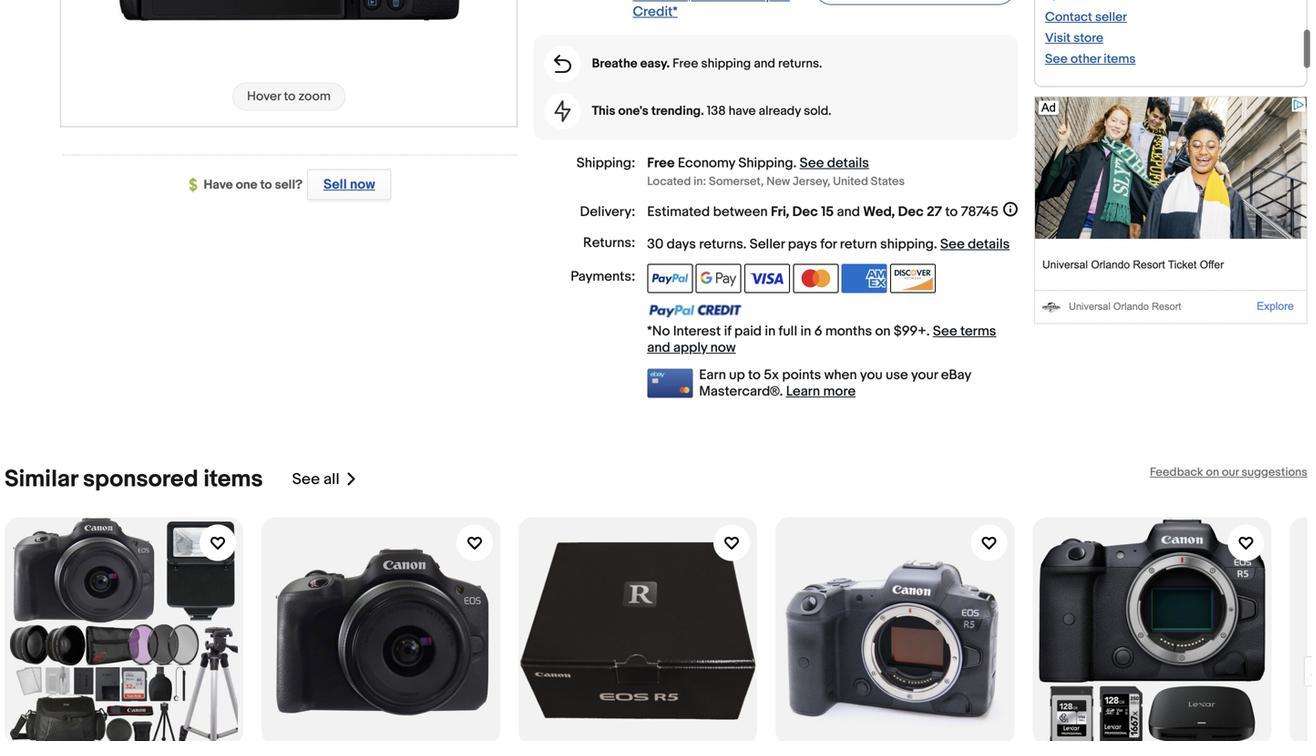 Task type: vqa. For each thing, say whether or not it's contained in the screenshot.
could
no



Task type: locate. For each thing, give the bounding box(es) containing it.
details down the 78745
[[968, 236, 1010, 252]]

2 horizontal spatial .
[[934, 236, 938, 252]]

0 vertical spatial on
[[876, 323, 891, 340]]

and left returns.
[[754, 56, 776, 71]]

wed,
[[864, 204, 896, 220]]

shipping up 138
[[702, 56, 751, 71]]

apply
[[674, 340, 708, 356]]

now right sell
[[350, 176, 375, 193]]

1 vertical spatial free
[[648, 155, 675, 171]]

now up earn
[[711, 340, 736, 356]]

google pay image
[[696, 264, 742, 293]]

1 horizontal spatial items
[[1104, 51, 1136, 67]]

0 horizontal spatial and
[[648, 340, 671, 356]]

see terms and apply now link
[[648, 323, 997, 356]]

payments:
[[571, 268, 636, 285]]

sponsored
[[83, 465, 198, 494]]

main content
[[534, 0, 1020, 400]]

2 with details__icon image from the top
[[555, 100, 571, 122]]

with details__icon image left the breathe
[[554, 55, 572, 73]]

you
[[861, 367, 883, 383]]

dec
[[793, 204, 818, 220], [899, 204, 924, 220]]

items
[[1104, 51, 1136, 67], [204, 465, 263, 494]]

. down 27
[[934, 236, 938, 252]]

with details__icon image for this
[[555, 100, 571, 122]]

to left 5x
[[749, 367, 761, 383]]

1 horizontal spatial and
[[754, 56, 776, 71]]

0 vertical spatial to
[[260, 177, 272, 193]]

free
[[673, 56, 699, 71], [648, 155, 675, 171]]

0 vertical spatial and
[[754, 56, 776, 71]]

See all text field
[[292, 470, 340, 489]]

estimated between fri, dec 15 and wed, dec 27 to 78745
[[648, 204, 999, 220]]

for
[[821, 236, 837, 252]]

similar sponsored items
[[5, 465, 263, 494]]

points
[[782, 367, 822, 383]]

and
[[754, 56, 776, 71], [837, 204, 861, 220], [648, 340, 671, 356]]

already
[[759, 103, 801, 119]]

on
[[876, 323, 891, 340], [1207, 465, 1220, 479]]

1 vertical spatial with details__icon image
[[555, 100, 571, 122]]

1 vertical spatial details
[[968, 236, 1010, 252]]

1 vertical spatial items
[[204, 465, 263, 494]]

on left $99+.
[[876, 323, 891, 340]]

see details link up the united
[[800, 155, 870, 171]]

return
[[840, 236, 878, 252]]

have
[[729, 103, 756, 119]]

with details__icon image
[[554, 55, 572, 73], [555, 100, 571, 122]]

0 horizontal spatial shipping
[[702, 56, 751, 71]]

1 vertical spatial now
[[711, 340, 736, 356]]

0 horizontal spatial on
[[876, 323, 891, 340]]

0 vertical spatial items
[[1104, 51, 1136, 67]]

returns.
[[779, 56, 823, 71]]

have
[[204, 177, 233, 193]]

jersey,
[[793, 175, 831, 189]]

american express image
[[842, 264, 888, 293]]

1 horizontal spatial dec
[[899, 204, 924, 220]]

0 horizontal spatial in
[[765, 323, 776, 340]]

and right '15'
[[837, 204, 861, 220]]

dec left '15'
[[793, 204, 818, 220]]

1 horizontal spatial in
[[801, 323, 812, 340]]

1 vertical spatial shipping
[[881, 236, 934, 252]]

dec left 27
[[899, 204, 924, 220]]

details up the united
[[828, 155, 870, 171]]

somerset,
[[709, 175, 764, 189]]

returns:
[[584, 235, 636, 251]]

learn more link
[[786, 383, 856, 400]]

0 horizontal spatial to
[[260, 177, 272, 193]]

interest
[[673, 323, 721, 340]]

1 horizontal spatial .
[[794, 155, 797, 171]]

contact
[[1046, 9, 1093, 25]]

0 horizontal spatial details
[[828, 155, 870, 171]]

1 horizontal spatial to
[[749, 367, 761, 383]]

to inside earn up to 5x points when you use your ebay mastercard®.
[[749, 367, 761, 383]]

shipping up 'discover' image
[[881, 236, 934, 252]]

. inside free economy shipping . see details located in: somerset, new jersey, united states
[[794, 155, 797, 171]]

see down 27
[[941, 236, 965, 252]]

up
[[729, 367, 745, 383]]

0 vertical spatial shipping
[[702, 56, 751, 71]]

details
[[828, 155, 870, 171], [968, 236, 1010, 252]]

in left 'full'
[[765, 323, 776, 340]]

see up jersey, on the top right
[[800, 155, 825, 171]]

to right 27
[[946, 204, 958, 220]]

1 horizontal spatial details
[[968, 236, 1010, 252]]

see left terms
[[933, 323, 958, 340]]

0 vertical spatial with details__icon image
[[554, 55, 572, 73]]

see down visit
[[1046, 51, 1068, 67]]

paypal image
[[648, 264, 693, 293]]

mastercard®.
[[699, 383, 783, 400]]

2 vertical spatial to
[[749, 367, 761, 383]]

master card image
[[793, 264, 839, 293]]

in
[[765, 323, 776, 340], [801, 323, 812, 340]]

united
[[833, 175, 869, 189]]

1 horizontal spatial on
[[1207, 465, 1220, 479]]

this one's trending. 138 have already sold.
[[592, 103, 832, 119]]

see inside free economy shipping . see details located in: somerset, new jersey, united states
[[800, 155, 825, 171]]

days
[[667, 236, 696, 252]]

15
[[821, 204, 834, 220]]

1 vertical spatial to
[[946, 204, 958, 220]]

. left seller
[[744, 236, 747, 252]]

1 with details__icon image from the top
[[554, 55, 572, 73]]

contact seller visit store see other items
[[1046, 9, 1136, 67]]

economy
[[678, 155, 736, 171]]

0 vertical spatial now
[[350, 176, 375, 193]]

0 horizontal spatial dec
[[793, 204, 818, 220]]

and left apply at the right top of the page
[[648, 340, 671, 356]]

see inside 'contact seller visit store see other items'
[[1046, 51, 1068, 67]]

visa image
[[745, 264, 790, 293]]

free right easy.
[[673, 56, 699, 71]]

1 horizontal spatial see details link
[[941, 236, 1010, 252]]

sell now link
[[303, 169, 392, 200]]

.
[[794, 155, 797, 171], [744, 236, 747, 252], [934, 236, 938, 252]]

feedback
[[1150, 465, 1204, 479]]

to
[[260, 177, 272, 193], [946, 204, 958, 220], [749, 367, 761, 383]]

see
[[1046, 51, 1068, 67], [800, 155, 825, 171], [941, 236, 965, 252], [933, 323, 958, 340], [292, 470, 320, 489]]

0 vertical spatial details
[[828, 155, 870, 171]]

items left see all
[[204, 465, 263, 494]]

in left 6
[[801, 323, 812, 340]]

. for returns
[[744, 236, 747, 252]]

2 horizontal spatial and
[[837, 204, 861, 220]]

now
[[350, 176, 375, 193], [711, 340, 736, 356]]

1 vertical spatial see details link
[[941, 236, 1010, 252]]

between
[[713, 204, 768, 220]]

0 horizontal spatial .
[[744, 236, 747, 252]]

on left our on the right bottom
[[1207, 465, 1220, 479]]

our
[[1223, 465, 1240, 479]]

sold.
[[804, 103, 832, 119]]

items right other
[[1104, 51, 1136, 67]]

138
[[707, 103, 726, 119]]

2 vertical spatial and
[[648, 340, 671, 356]]

learn more
[[786, 383, 856, 400]]

store
[[1074, 30, 1104, 46]]

0 vertical spatial see details link
[[800, 155, 870, 171]]

earn
[[699, 367, 726, 383]]

free economy shipping . see details located in: somerset, new jersey, united states
[[648, 155, 905, 189]]

one
[[236, 177, 258, 193]]

see details link down the 78745
[[941, 236, 1010, 252]]

to right one
[[260, 177, 272, 193]]

1 in from the left
[[765, 323, 776, 340]]

earn up to 5x points when you use your ebay mastercard®.
[[699, 367, 972, 400]]

free up located on the top
[[648, 155, 675, 171]]

with details__icon image left this
[[555, 100, 571, 122]]

. up jersey, on the top right
[[794, 155, 797, 171]]

this
[[592, 103, 616, 119]]

1 vertical spatial on
[[1207, 465, 1220, 479]]

shipping
[[702, 56, 751, 71], [881, 236, 934, 252]]

see other items link
[[1046, 51, 1136, 67]]

trending.
[[652, 103, 704, 119]]

1 horizontal spatial now
[[711, 340, 736, 356]]



Task type: describe. For each thing, give the bounding box(es) containing it.
shipping:
[[577, 155, 636, 171]]

$99+.
[[894, 323, 930, 340]]

2 dec from the left
[[899, 204, 924, 220]]

other
[[1071, 51, 1101, 67]]

one's
[[619, 103, 649, 119]]

paypal credit image
[[648, 304, 742, 318]]

returns
[[699, 236, 744, 252]]

suggestions
[[1242, 465, 1308, 479]]

states
[[871, 175, 905, 189]]

to for earn up to 5x points when you use your ebay mastercard®.
[[749, 367, 761, 383]]

shipping
[[739, 155, 794, 171]]

see all link
[[292, 465, 358, 494]]

contact seller link
[[1046, 9, 1128, 25]]

see inside see terms and apply now
[[933, 323, 958, 340]]

1 vertical spatial and
[[837, 204, 861, 220]]

see all
[[292, 470, 340, 489]]

2 horizontal spatial to
[[946, 204, 958, 220]]

feedback on our suggestions link
[[1150, 465, 1308, 479]]

6
[[815, 323, 823, 340]]

dollar sign image
[[189, 178, 204, 193]]

visit
[[1046, 30, 1071, 46]]

breathe
[[592, 56, 638, 71]]

30 days returns . seller pays for return shipping . see details
[[648, 236, 1010, 252]]

learn
[[786, 383, 821, 400]]

seller
[[1096, 9, 1128, 25]]

breathe easy. free shipping and returns.
[[592, 56, 823, 71]]

seller
[[750, 236, 785, 252]]

1 horizontal spatial shipping
[[881, 236, 934, 252]]

in:
[[694, 175, 707, 189]]

terms
[[961, 323, 997, 340]]

0 horizontal spatial items
[[204, 465, 263, 494]]

78745
[[961, 204, 999, 220]]

0 horizontal spatial see details link
[[800, 155, 870, 171]]

similar
[[5, 465, 78, 494]]

your
[[912, 367, 938, 383]]

if
[[724, 323, 732, 340]]

sell now
[[324, 176, 375, 193]]

pays
[[788, 236, 818, 252]]

when
[[825, 367, 857, 383]]

1 dec from the left
[[793, 204, 818, 220]]

0 horizontal spatial now
[[350, 176, 375, 193]]

ebay mastercard image
[[648, 369, 693, 398]]

canon eos r5 full-frame mirrorless camera with 8k video(body only) - picture 2 of 4 image
[[61, 0, 517, 67]]

2 in from the left
[[801, 323, 812, 340]]

ebay
[[941, 367, 972, 383]]

with details__icon image for breathe
[[554, 55, 572, 73]]

discover image
[[891, 264, 936, 293]]

items inside 'contact seller visit store see other items'
[[1104, 51, 1136, 67]]

sell?
[[275, 177, 303, 193]]

0 vertical spatial free
[[673, 56, 699, 71]]

all
[[324, 470, 340, 489]]

delivery:
[[580, 204, 636, 220]]

30
[[648, 236, 664, 252]]

months
[[826, 323, 873, 340]]

easy.
[[641, 56, 670, 71]]

fri,
[[771, 204, 790, 220]]

save this seller 6ave image
[[1046, 0, 1062, 4]]

feedback on our suggestions
[[1150, 465, 1308, 479]]

have one to sell?
[[204, 177, 303, 193]]

sell
[[324, 176, 347, 193]]

located
[[648, 175, 691, 189]]

advertisement region
[[1035, 96, 1308, 324]]

estimated
[[648, 204, 710, 220]]

*no interest if paid in full in 6 months on $99+.
[[648, 323, 933, 340]]

visit store link
[[1046, 30, 1104, 46]]

. for shipping
[[794, 155, 797, 171]]

27
[[927, 204, 943, 220]]

on inside main content
[[876, 323, 891, 340]]

*no
[[648, 323, 670, 340]]

paid
[[735, 323, 762, 340]]

now inside see terms and apply now
[[711, 340, 736, 356]]

new
[[767, 175, 791, 189]]

details inside free economy shipping . see details located in: somerset, new jersey, united states
[[828, 155, 870, 171]]

main content containing shipping:
[[534, 0, 1020, 400]]

and inside see terms and apply now
[[648, 340, 671, 356]]

to for have one to sell?
[[260, 177, 272, 193]]

use
[[886, 367, 909, 383]]

5x
[[764, 367, 779, 383]]

see left all
[[292, 470, 320, 489]]

see terms and apply now
[[648, 323, 997, 356]]

free inside free economy shipping . see details located in: somerset, new jersey, united states
[[648, 155, 675, 171]]

full
[[779, 323, 798, 340]]

more
[[824, 383, 856, 400]]



